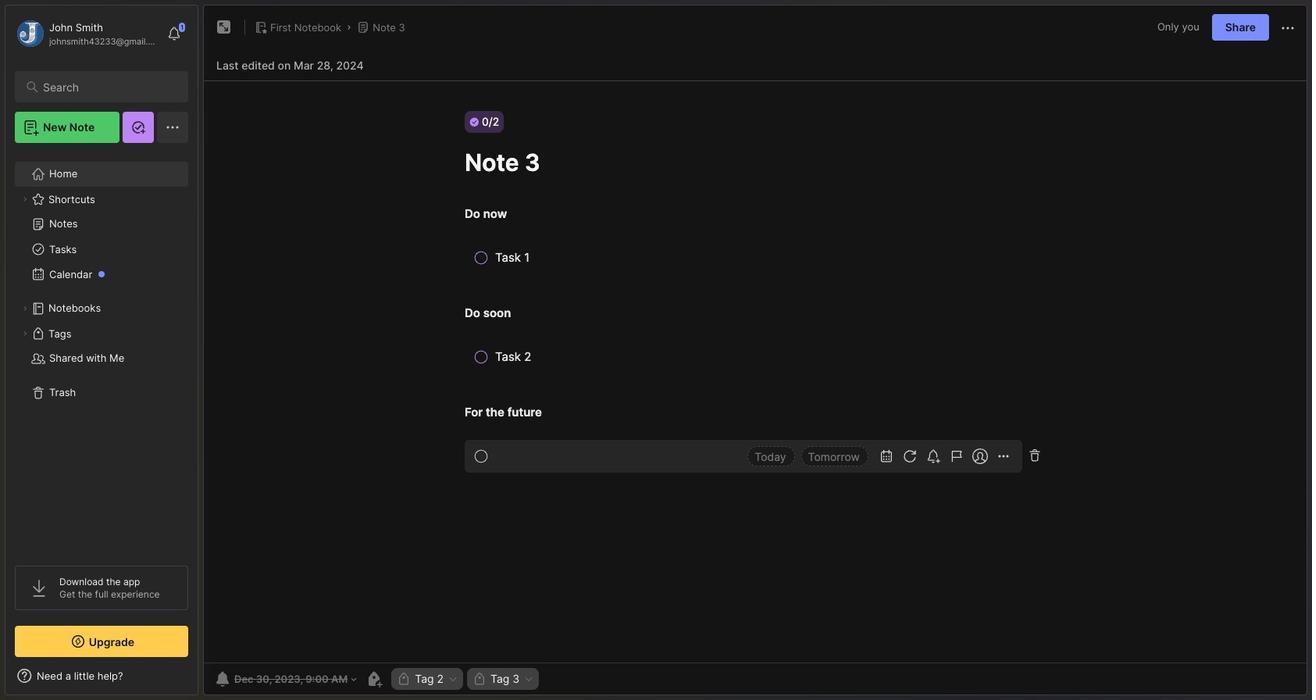 Task type: vqa. For each thing, say whether or not it's contained in the screenshot.
Underline ICON
no



Task type: locate. For each thing, give the bounding box(es) containing it.
expand tags image
[[20, 329, 30, 338]]

expand notebooks image
[[20, 304, 30, 313]]

click to collapse image
[[197, 671, 209, 690]]

More actions field
[[1279, 17, 1298, 37]]

tree
[[5, 152, 198, 552]]

None search field
[[43, 77, 174, 96]]

Account field
[[15, 18, 159, 49]]

Tag 2 Tag actions field
[[444, 674, 459, 685]]

Note Editor text field
[[204, 80, 1307, 663]]



Task type: describe. For each thing, give the bounding box(es) containing it.
note window element
[[203, 5, 1308, 699]]

main element
[[0, 0, 203, 700]]

add tag image
[[365, 670, 384, 688]]

Tag 3 Tag actions field
[[520, 674, 535, 685]]

none search field inside the main element
[[43, 77, 174, 96]]

Edit reminder field
[[212, 668, 359, 690]]

Search text field
[[43, 80, 174, 95]]

more actions image
[[1279, 19, 1298, 37]]

expand note image
[[215, 18, 234, 37]]

tree inside the main element
[[5, 152, 198, 552]]

WHAT'S NEW field
[[5, 663, 198, 688]]



